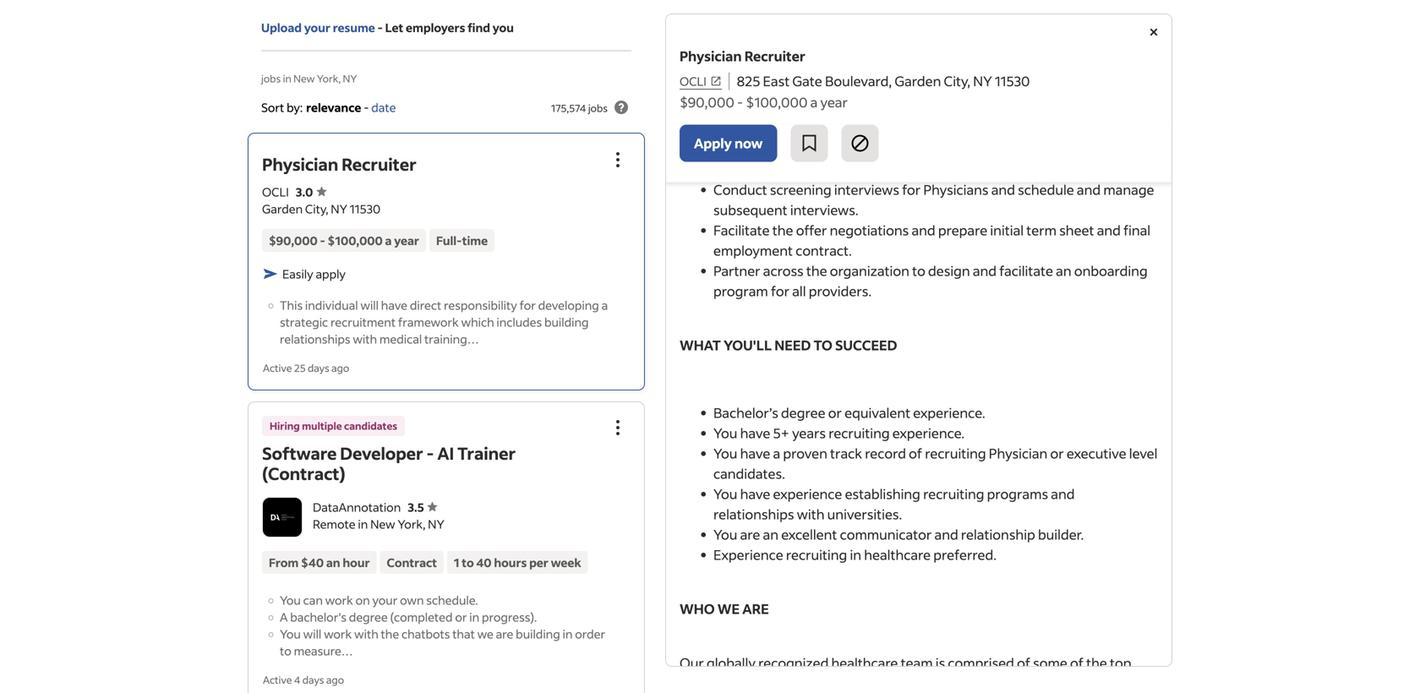 Task type: describe. For each thing, give the bounding box(es) containing it.
term
[[1027, 221, 1057, 239]]

0 vertical spatial our
[[680, 654, 704, 671]]

you down a
[[280, 626, 301, 642]]

2 horizontal spatial for
[[902, 181, 921, 198]]

1 horizontal spatial for
[[771, 282, 790, 300]]

track
[[830, 444, 862, 462]]

contract
[[387, 555, 437, 570]]

measure…
[[294, 643, 353, 659]]

easily
[[282, 266, 313, 281]]

developer
[[340, 442, 423, 464]]

hours
[[494, 555, 527, 570]]

1 vertical spatial team
[[995, 674, 1027, 692]]

healthcare inside bachelor's degree or equivalent experience. you have 5+ years recruiting experience. you have a proven track record of recruiting physician or executive level candidates. you have experience establishing recruiting programs and relationships with universities. you are an excellent communicator and relationship builder. experience recruiting in healthcare preferred.
[[864, 546, 931, 563]]

you up candidates.
[[714, 444, 738, 462]]

(completed
[[390, 610, 453, 625]]

will inside you can work on your own schedule. a bachelor's degree (completed or in progress). you will work with the chatbots that we are building in order to measure…
[[303, 626, 322, 642]]

0 horizontal spatial jobs
[[261, 72, 281, 85]]

individual
[[305, 297, 358, 313]]

progress).
[[482, 610, 537, 625]]

1 horizontal spatial to
[[462, 555, 474, 570]]

our globally recognized healthcare team is comprised of some of the top minds in ocular medicine. our senior management team has a combined 20
[[680, 654, 1155, 693]]

you'll
[[724, 336, 772, 354]]

1 vertical spatial jobs
[[588, 101, 608, 114]]

and up initial on the right top
[[991, 181, 1015, 198]]

in up that
[[469, 610, 479, 625]]

job actions for physician recruiter is collapsed image
[[608, 150, 628, 170]]

0 horizontal spatial $90,000
[[269, 233, 318, 248]]

multiple
[[302, 419, 342, 432]]

active for active 25 days ago
[[263, 361, 292, 374]]

york, for remote in new york, ny
[[398, 517, 426, 532]]

degree inside you can work on your own schedule. a bachelor's degree (completed or in progress). you will work with the chatbots that we are building in order to measure…
[[349, 610, 388, 625]]

programs
[[987, 485, 1048, 502]]

the inside you can work on your own schedule. a bachelor's degree (completed or in progress). you will work with the chatbots that we are building in order to measure…
[[381, 626, 399, 642]]

active 25 days ago
[[263, 361, 349, 374]]

apply now
[[694, 134, 763, 152]]

0 vertical spatial city,
[[944, 72, 971, 90]]

apply now button
[[680, 125, 777, 162]]

in down dataannotation on the bottom
[[358, 517, 368, 532]]

0 horizontal spatial year
[[394, 233, 419, 248]]

1 horizontal spatial of
[[1017, 654, 1031, 671]]

0 horizontal spatial city,
[[305, 201, 328, 216]]

have inside this individual will have direct responsibility for developing a strategic recruitment framework which includes building relationships with medical training…
[[381, 297, 408, 313]]

a inside our globally recognized healthcare team is comprised of some of the top minds in ocular medicine. our senior management team has a combined 20
[[1055, 674, 1062, 692]]

equivalent
[[845, 404, 911, 421]]

recruiting down excellent
[[786, 546, 847, 563]]

with inside bachelor's degree or equivalent experience. you have 5+ years recruiting experience. you have a proven track record of recruiting physician or executive level candidates. you have experience establishing recruiting programs and relationships with universities. you are an excellent communicator and relationship builder. experience recruiting in healthcare preferred.
[[797, 505, 825, 523]]

what you'll need to succeed
[[680, 336, 897, 354]]

- inside software developer - ai trainer (contract)
[[427, 442, 434, 464]]

schedule.
[[426, 593, 478, 608]]

initial
[[990, 221, 1024, 239]]

you
[[493, 20, 514, 35]]

with inside this individual will have direct responsibility for developing a strategic recruitment framework which includes building relationships with medical training…
[[353, 331, 377, 346]]

is
[[936, 654, 945, 671]]

comprised
[[948, 654, 1014, 671]]

sort
[[261, 100, 284, 115]]

active for active 4 days ago
[[263, 673, 292, 686]]

to
[[814, 336, 833, 354]]

week
[[551, 555, 581, 570]]

a inside this individual will have direct responsibility for developing a strategic recruitment framework which includes building relationships with medical training…
[[602, 297, 608, 313]]

0 horizontal spatial an
[[326, 555, 340, 570]]

sheet
[[1060, 221, 1094, 239]]

interviews.
[[790, 201, 859, 218]]

framework
[[398, 314, 459, 330]]

5+
[[773, 424, 790, 442]]

175,574 jobs
[[551, 101, 608, 114]]

new for remote
[[370, 517, 395, 532]]

relationships inside this individual will have direct responsibility for developing a strategic recruitment framework which includes building relationships with medical training…
[[280, 331, 350, 346]]

3.5
[[408, 500, 424, 515]]

building inside you can work on your own schedule. a bachelor's degree (completed or in progress). you will work with the chatbots that we are building in order to measure…
[[516, 626, 560, 642]]

per
[[529, 555, 549, 570]]

what
[[680, 336, 721, 354]]

0 vertical spatial recruiter
[[745, 47, 806, 65]]

onboarding
[[1074, 262, 1148, 279]]

software developer - ai trainer (contract) button
[[262, 442, 516, 484]]

prepare
[[938, 221, 988, 239]]

years
[[792, 424, 826, 442]]

recruiting up track
[[829, 424, 890, 442]]

0 vertical spatial year
[[821, 93, 848, 111]]

0 vertical spatial east
[[763, 72, 790, 90]]

0 vertical spatial physician
[[680, 47, 742, 65]]

trainer
[[457, 442, 516, 464]]

job actions for software developer - ai trainer (contract) is collapsed image
[[608, 418, 628, 438]]

active 4 days ago
[[263, 673, 344, 686]]

4
[[294, 673, 300, 686]]

0 vertical spatial $100,000
[[746, 93, 808, 111]]

0 horizontal spatial $100,000
[[328, 233, 383, 248]]

of inside bachelor's degree or equivalent experience. you have 5+ years recruiting experience. you have a proven track record of recruiting physician or executive level candidates. you have experience establishing recruiting programs and relationships with universities. you are an excellent communicator and relationship builder. experience recruiting in healthcare preferred.
[[909, 444, 922, 462]]

relevance
[[306, 100, 361, 115]]

close job details image
[[1144, 22, 1164, 42]]

experience
[[714, 546, 783, 563]]

1 vertical spatial $90,000 - $100,000 a year
[[269, 233, 419, 248]]

0 vertical spatial work
[[325, 593, 353, 608]]

level
[[1129, 444, 1158, 462]]

2 horizontal spatial of
[[1070, 654, 1084, 671]]

1 horizontal spatial ocli
[[680, 74, 707, 89]]

program
[[714, 282, 768, 300]]

dataannotation
[[313, 500, 401, 515]]

which
[[461, 314, 494, 330]]

1 horizontal spatial our
[[840, 674, 864, 692]]

york, for jobs in new york, ny
[[317, 72, 341, 85]]

apply
[[694, 134, 732, 152]]

save this job image
[[799, 133, 820, 153]]

healthcare inside our globally recognized healthcare team is comprised of some of the top minds in ocular medicine. our senior management team has a combined 20
[[832, 654, 898, 671]]

subsequent
[[714, 201, 788, 218]]

your inside you can work on your own schedule. a bachelor's degree (completed or in progress). you will work with the chatbots that we are building in order to measure…
[[372, 593, 398, 608]]

has
[[1030, 674, 1052, 692]]

an inside bachelor's degree or equivalent experience. you have 5+ years recruiting experience. you have a proven track record of recruiting physician or executive level candidates. you have experience establishing recruiting programs and relationships with universities. you are an excellent communicator and relationship builder. experience recruiting in healthcare preferred.
[[763, 526, 779, 543]]

ago for active 4 days ago
[[326, 673, 344, 686]]

some
[[1033, 654, 1068, 671]]

0 vertical spatial 825
[[737, 72, 760, 90]]

facilitate
[[714, 221, 770, 239]]

and right "design"
[[973, 262, 997, 279]]

with inside you can work on your own schedule. a bachelor's degree (completed or in progress). you will work with the chatbots that we are building in order to measure…
[[354, 626, 379, 642]]

0 vertical spatial gate
[[793, 72, 822, 90]]

partner
[[714, 262, 761, 279]]

are inside bachelor's degree or equivalent experience. you have 5+ years recruiting experience. you have a proven track record of recruiting physician or executive level candidates. you have experience establishing recruiting programs and relationships with universities. you are an excellent communicator and relationship builder. experience recruiting in healthcare preferred.
[[740, 526, 760, 543]]

now
[[735, 134, 763, 152]]

sort by: relevance - date
[[261, 100, 396, 115]]

3.0
[[296, 184, 313, 199]]

0 vertical spatial physician recruiter
[[680, 47, 806, 65]]

a up save this job 'image'
[[810, 93, 818, 111]]

1 vertical spatial ocli
[[262, 184, 289, 199]]

physician inside bachelor's degree or equivalent experience. you have 5+ years recruiting experience. you have a proven track record of recruiting physician or executive level candidates. you have experience establishing recruiting programs and relationships with universities. you are an excellent communicator and relationship builder. experience recruiting in healthcare preferred.
[[989, 444, 1048, 462]]

upload
[[261, 20, 302, 35]]

date link
[[371, 100, 396, 115]]

bachelor's degree or equivalent experience. you have 5+ years recruiting experience. you have a proven track record of recruiting physician or executive level candidates. you have experience establishing recruiting programs and relationships with universities. you are an excellent communicator and relationship builder. experience recruiting in healthcare preferred.
[[714, 404, 1158, 563]]

1 vertical spatial experience.
[[893, 424, 965, 442]]

you up experience
[[714, 526, 738, 543]]

need
[[775, 336, 811, 354]]

organization
[[830, 262, 910, 279]]

an inside conduct screening interviews for physicians and schedule and manage subsequent interviews. facilitate the offer negotiations and prepare initial term sheet and final employment contract. partner across the organization to design and facilitate an onboarding program for all providers.
[[1056, 262, 1072, 279]]

days for 4
[[302, 673, 324, 686]]

time
[[462, 233, 488, 248]]

a left full-
[[385, 233, 392, 248]]

you down candidates.
[[714, 485, 738, 502]]

0 vertical spatial $90,000 - $100,000 a year
[[680, 93, 848, 111]]

relationships inside bachelor's degree or equivalent experience. you have 5+ years recruiting experience. you have a proven track record of recruiting physician or executive level candidates. you have experience establishing recruiting programs and relationships with universities. you are an excellent communicator and relationship builder. experience recruiting in healthcare preferred.
[[714, 505, 794, 523]]

3.0 out of five stars rating image
[[296, 184, 327, 199]]

a inside bachelor's degree or equivalent experience. you have 5+ years recruiting experience. you have a proven track record of recruiting physician or executive level candidates. you have experience establishing recruiting programs and relationships with universities. you are an excellent communicator and relationship builder. experience recruiting in healthcare preferred.
[[773, 444, 781, 462]]

globally
[[707, 654, 756, 671]]

this individual will have direct responsibility for developing a strategic recruitment framework which includes building relationships with medical training…
[[280, 297, 608, 346]]

$40
[[301, 555, 324, 570]]

date
[[371, 100, 396, 115]]

1 vertical spatial physician
[[262, 153, 338, 175]]

1 horizontal spatial $90,000
[[680, 93, 735, 111]]

recruiting right record in the right of the page
[[925, 444, 986, 462]]

on
[[356, 593, 370, 608]]

direct
[[410, 297, 442, 313]]

combined
[[1065, 674, 1128, 692]]

communicator
[[840, 526, 932, 543]]

1 to 40 hours per week
[[454, 555, 581, 570]]

in up by:
[[283, 72, 291, 85]]

1 vertical spatial 11530
[[938, 101, 973, 118]]

final
[[1124, 221, 1151, 239]]

jobs in new york, ny
[[261, 72, 357, 85]]

relationship
[[961, 526, 1035, 543]]

or inside you can work on your own schedule. a bachelor's degree (completed or in progress). you will work with the chatbots that we are building in order to measure…
[[455, 610, 467, 625]]



Task type: vqa. For each thing, say whether or not it's contained in the screenshot.
the - in Military Service - U.S. Navy, Nuclear Engineer
no



Task type: locate. For each thing, give the bounding box(es) containing it.
25
[[294, 361, 306, 374]]

you can work on your own schedule. a bachelor's degree (completed or in progress). you will work with the chatbots that we are building in order to measure…
[[280, 593, 605, 659]]

have down candidates.
[[740, 485, 770, 502]]

$90,000 - $100,000 a year up "apply"
[[269, 233, 419, 248]]

0 vertical spatial york,
[[317, 72, 341, 85]]

$90,000 - $100,000 a year up now
[[680, 93, 848, 111]]

- down garden city, ny 11530
[[320, 233, 325, 248]]

are up experience
[[740, 526, 760, 543]]

for up includes on the top of the page
[[520, 297, 536, 313]]

1 vertical spatial are
[[496, 626, 514, 642]]

in down communicator
[[850, 546, 862, 563]]

strategic
[[280, 314, 328, 330]]

degree
[[781, 404, 826, 421], [349, 610, 388, 625]]

chatbots
[[402, 626, 450, 642]]

825 right ocli link on the top
[[737, 72, 760, 90]]

jobs left the help icon
[[588, 101, 608, 114]]

or
[[828, 404, 842, 421], [1050, 444, 1064, 462], [455, 610, 467, 625]]

an up experience
[[763, 526, 779, 543]]

$100,000 up "apply"
[[328, 233, 383, 248]]

1 horizontal spatial degree
[[781, 404, 826, 421]]

with
[[353, 331, 377, 346], [797, 505, 825, 523], [354, 626, 379, 642]]

degree up years
[[781, 404, 826, 421]]

0 vertical spatial an
[[1056, 262, 1072, 279]]

0 horizontal spatial are
[[496, 626, 514, 642]]

days right 25
[[308, 361, 329, 374]]

are
[[740, 526, 760, 543], [496, 626, 514, 642]]

we
[[477, 626, 494, 642]]

0 horizontal spatial 825
[[680, 101, 703, 118]]

1 horizontal spatial 825
[[737, 72, 760, 90]]

2 vertical spatial an
[[326, 555, 340, 570]]

0 horizontal spatial ocli
[[262, 184, 289, 199]]

- left let
[[378, 20, 383, 35]]

the left offer
[[773, 221, 793, 239]]

0 horizontal spatial for
[[520, 297, 536, 313]]

new down dataannotation on the bottom
[[370, 517, 395, 532]]

for inside this individual will have direct responsibility for developing a strategic recruitment framework which includes building relationships with medical training…
[[520, 297, 536, 313]]

garden city, ny 11530
[[262, 201, 381, 216]]

0 horizontal spatial relationships
[[280, 331, 350, 346]]

ocli left 3.0
[[262, 184, 289, 199]]

building inside this individual will have direct responsibility for developing a strategic recruitment framework which includes building relationships with medical training…
[[544, 314, 589, 330]]

in
[[283, 72, 291, 85], [358, 517, 368, 532], [850, 546, 862, 563], [469, 610, 479, 625], [563, 626, 573, 642], [721, 674, 732, 692]]

days for 25
[[308, 361, 329, 374]]

gate up now
[[735, 101, 765, 118]]

own
[[400, 593, 424, 608]]

upload your resume link
[[261, 19, 375, 36]]

record
[[865, 444, 906, 462]]

- up now
[[737, 93, 743, 111]]

developing
[[538, 297, 599, 313]]

-
[[378, 20, 383, 35], [737, 93, 743, 111], [364, 100, 369, 115], [320, 233, 325, 248], [427, 442, 434, 464]]

1 vertical spatial with
[[797, 505, 825, 523]]

1 horizontal spatial new
[[370, 517, 395, 532]]

in down globally
[[721, 674, 732, 692]]

have down bachelor's
[[740, 424, 770, 442]]

1 horizontal spatial york,
[[398, 517, 426, 532]]

1 horizontal spatial city,
[[887, 101, 913, 118]]

1 vertical spatial relationships
[[714, 505, 794, 523]]

active left 25
[[263, 361, 292, 374]]

physician recruiter
[[680, 47, 806, 65], [262, 153, 417, 175]]

can
[[303, 593, 323, 608]]

2 vertical spatial to
[[280, 643, 291, 659]]

bachelor's
[[290, 610, 347, 625]]

senior
[[867, 674, 906, 692]]

0 vertical spatial will
[[360, 297, 379, 313]]

to inside you can work on your own schedule. a bachelor's degree (completed or in progress). you will work with the chatbots that we are building in order to measure…
[[280, 643, 291, 659]]

to left "design"
[[912, 262, 926, 279]]

and left prepare
[[912, 221, 936, 239]]

1 horizontal spatial $90,000 - $100,000 a year
[[680, 93, 848, 111]]

are inside you can work on your own schedule. a bachelor's degree (completed or in progress). you will work with the chatbots that we are building in order to measure…
[[496, 626, 514, 642]]

conduct
[[714, 181, 767, 198]]

upload your resume - let employers find you
[[261, 20, 514, 35]]

boulevard, up save this job 'image'
[[768, 101, 835, 118]]

to inside conduct screening interviews for physicians and schedule and manage subsequent interviews. facilitate the offer negotiations and prepare initial term sheet and final employment contract. partner across the organization to design and facilitate an onboarding program for all providers.
[[912, 262, 926, 279]]

have
[[381, 297, 408, 313], [740, 424, 770, 442], [740, 444, 770, 462], [740, 485, 770, 502]]

to down a
[[280, 643, 291, 659]]

active left 4
[[263, 673, 292, 686]]

0 vertical spatial days
[[308, 361, 329, 374]]

in inside bachelor's degree or equivalent experience. you have 5+ years recruiting experience. you have a proven track record of recruiting physician or executive level candidates. you have experience establishing recruiting programs and relationships with universities. you are an excellent communicator and relationship builder. experience recruiting in healthcare preferred.
[[850, 546, 862, 563]]

0 horizontal spatial to
[[280, 643, 291, 659]]

work
[[325, 593, 353, 608], [324, 626, 352, 642]]

and left final
[[1097, 221, 1121, 239]]

city,
[[944, 72, 971, 90], [887, 101, 913, 118], [305, 201, 328, 216]]

across
[[763, 262, 804, 279]]

1 vertical spatial gate
[[735, 101, 765, 118]]

an right $40
[[326, 555, 340, 570]]

0 vertical spatial or
[[828, 404, 842, 421]]

40
[[476, 555, 492, 570]]

2 horizontal spatial or
[[1050, 444, 1064, 462]]

0 horizontal spatial will
[[303, 626, 322, 642]]

1 vertical spatial an
[[763, 526, 779, 543]]

1 vertical spatial $100,000
[[328, 233, 383, 248]]

gate up save this job 'image'
[[793, 72, 822, 90]]

you
[[714, 424, 738, 442], [714, 444, 738, 462], [714, 485, 738, 502], [714, 526, 738, 543], [280, 593, 301, 608], [280, 626, 301, 642]]

1 vertical spatial days
[[302, 673, 324, 686]]

will down bachelor's
[[303, 626, 322, 642]]

that
[[452, 626, 475, 642]]

a down 5+
[[773, 444, 781, 462]]

york,
[[317, 72, 341, 85], [398, 517, 426, 532]]

bachelor's
[[714, 404, 779, 421]]

and left manage
[[1077, 181, 1101, 198]]

2 vertical spatial with
[[354, 626, 379, 642]]

0 horizontal spatial physician recruiter
[[262, 153, 417, 175]]

full-time
[[436, 233, 488, 248]]

physicians
[[924, 181, 989, 198]]

york, down 3.5
[[398, 517, 426, 532]]

remote
[[313, 517, 356, 532]]

with down the on
[[354, 626, 379, 642]]

the
[[773, 221, 793, 239], [806, 262, 827, 279], [381, 626, 399, 642], [1086, 654, 1107, 671]]

ago right 25
[[331, 361, 349, 374]]

an right facilitate at the right
[[1056, 262, 1072, 279]]

0 vertical spatial team
[[901, 654, 933, 671]]

interviews
[[834, 181, 900, 198]]

you down bachelor's
[[714, 424, 738, 442]]

are down progress).
[[496, 626, 514, 642]]

help icon image
[[611, 97, 632, 118]]

0 horizontal spatial your
[[304, 20, 331, 35]]

hiring
[[270, 419, 300, 432]]

2 vertical spatial 11530
[[350, 201, 381, 216]]

1 vertical spatial city,
[[887, 101, 913, 118]]

you up a
[[280, 593, 301, 608]]

includes
[[497, 314, 542, 330]]

new
[[294, 72, 315, 85], [370, 517, 395, 532]]

our up minds at bottom
[[680, 654, 704, 671]]

ocli up apply
[[680, 74, 707, 89]]

2 horizontal spatial to
[[912, 262, 926, 279]]

2 vertical spatial garden
[[262, 201, 303, 216]]

garden
[[895, 72, 941, 90], [837, 101, 884, 118], [262, 201, 303, 216]]

relationships down the strategic
[[280, 331, 350, 346]]

the up combined
[[1086, 654, 1107, 671]]

candidates
[[344, 419, 397, 432]]

physician recruiter up "3.0 out of five stars rating" 'image'
[[262, 153, 417, 175]]

0 vertical spatial jobs
[[261, 72, 281, 85]]

experience. right equivalent
[[913, 404, 985, 421]]

2 active from the top
[[263, 673, 292, 686]]

have up candidates.
[[740, 444, 770, 462]]

3.5 out of five stars rating image
[[408, 500, 438, 515]]

physician up ocli link on the top
[[680, 47, 742, 65]]

in left order
[[563, 626, 573, 642]]

1 vertical spatial 825
[[680, 101, 703, 118]]

1 vertical spatial our
[[840, 674, 864, 692]]

or left executive
[[1050, 444, 1064, 462]]

universities.
[[827, 505, 902, 523]]

1
[[454, 555, 459, 570]]

degree down the on
[[349, 610, 388, 625]]

0 vertical spatial relationships
[[280, 331, 350, 346]]

825 east gate boulevard, garden city, ny 11530 up save this job 'image'
[[680, 101, 973, 118]]

$90,000 up easily
[[269, 233, 318, 248]]

the down contract.
[[806, 262, 827, 279]]

1 vertical spatial physician recruiter
[[262, 153, 417, 175]]

work left the on
[[325, 593, 353, 608]]

your right upload
[[304, 20, 331, 35]]

days right 4
[[302, 673, 324, 686]]

not interested image
[[850, 133, 870, 153]]

this
[[280, 297, 303, 313]]

0 horizontal spatial degree
[[349, 610, 388, 625]]

825 east gate boulevard, garden city, ny 11530 up not interested icon
[[737, 72, 1030, 90]]

1 vertical spatial to
[[462, 555, 474, 570]]

0 horizontal spatial gate
[[735, 101, 765, 118]]

management
[[908, 674, 992, 692]]

preferred.
[[934, 546, 997, 563]]

boulevard, up not interested icon
[[825, 72, 892, 90]]

hiring multiple candidates
[[270, 419, 397, 432]]

have left direct
[[381, 297, 408, 313]]

software developer - ai trainer (contract)
[[262, 442, 516, 484]]

and up builder.
[[1051, 485, 1075, 502]]

1 vertical spatial healthcare
[[832, 654, 898, 671]]

0 vertical spatial are
[[740, 526, 760, 543]]

1 vertical spatial boulevard,
[[768, 101, 835, 118]]

1 vertical spatial your
[[372, 593, 398, 608]]

proven
[[783, 444, 828, 462]]

ago for active 25 days ago
[[331, 361, 349, 374]]

will inside this individual will have direct responsibility for developing a strategic recruitment framework which includes building relationships with medical training…
[[360, 297, 379, 313]]

employers
[[406, 20, 465, 35]]

or up track
[[828, 404, 842, 421]]

0 horizontal spatial 11530
[[350, 201, 381, 216]]

your right the on
[[372, 593, 398, 608]]

ny
[[343, 72, 357, 85], [973, 72, 992, 90], [916, 101, 935, 118], [331, 201, 347, 216], [428, 517, 445, 532]]

1 vertical spatial new
[[370, 517, 395, 532]]

hour
[[343, 555, 370, 570]]

will up recruitment
[[360, 297, 379, 313]]

screening
[[770, 181, 832, 198]]

for left all
[[771, 282, 790, 300]]

0 horizontal spatial east
[[706, 101, 733, 118]]

recruiting up relationship
[[923, 485, 985, 502]]

for
[[902, 181, 921, 198], [771, 282, 790, 300], [520, 297, 536, 313]]

ocular
[[735, 674, 774, 692]]

825 east gate boulevard, garden city, ny 11530
[[737, 72, 1030, 90], [680, 101, 973, 118]]

0 vertical spatial garden
[[895, 72, 941, 90]]

- left date link
[[364, 100, 369, 115]]

new for jobs
[[294, 72, 315, 85]]

the inside our globally recognized healthcare team is comprised of some of the top minds in ocular medicine. our senior management team has a combined 20
[[1086, 654, 1107, 671]]

building down progress).
[[516, 626, 560, 642]]

11530
[[995, 72, 1030, 90], [938, 101, 973, 118], [350, 201, 381, 216]]

software
[[262, 442, 337, 464]]

we
[[718, 600, 740, 617]]

from
[[269, 555, 299, 570]]

1 horizontal spatial garden
[[837, 101, 884, 118]]

for right interviews
[[902, 181, 921, 198]]

825
[[737, 72, 760, 90], [680, 101, 703, 118]]

1 active from the top
[[263, 361, 292, 374]]

providers.
[[809, 282, 872, 300]]

physician up 3.0
[[262, 153, 338, 175]]

0 vertical spatial degree
[[781, 404, 826, 421]]

healthcare down communicator
[[864, 546, 931, 563]]

building
[[544, 314, 589, 330], [516, 626, 560, 642]]

of right record in the right of the page
[[909, 444, 922, 462]]

degree inside bachelor's degree or equivalent experience. you have 5+ years recruiting experience. you have a proven track record of recruiting physician or executive level candidates. you have experience establishing recruiting programs and relationships with universities. you are an excellent communicator and relationship builder. experience recruiting in healthcare preferred.
[[781, 404, 826, 421]]

medical
[[379, 331, 422, 346]]

0 vertical spatial new
[[294, 72, 315, 85]]

0 horizontal spatial team
[[901, 654, 933, 671]]

builder.
[[1038, 526, 1084, 543]]

825 down ocli link on the top
[[680, 101, 703, 118]]

0 vertical spatial ago
[[331, 361, 349, 374]]

company logo image
[[263, 498, 302, 537]]

east down ocli link on the top
[[706, 101, 733, 118]]

(contract)
[[262, 462, 345, 484]]

establishing
[[845, 485, 921, 502]]

and
[[991, 181, 1015, 198], [1077, 181, 1101, 198], [912, 221, 936, 239], [1097, 221, 1121, 239], [973, 262, 997, 279], [1051, 485, 1075, 502], [935, 526, 958, 543]]

0 vertical spatial boulevard,
[[825, 72, 892, 90]]

building down developing at left top
[[544, 314, 589, 330]]

ago down measure…
[[326, 673, 344, 686]]

1 horizontal spatial or
[[828, 404, 842, 421]]

1 horizontal spatial east
[[763, 72, 790, 90]]

candidates.
[[714, 465, 785, 482]]

2 horizontal spatial 11530
[[995, 72, 1030, 90]]

1 vertical spatial $90,000
[[269, 233, 318, 248]]

1 horizontal spatial physician
[[680, 47, 742, 65]]

1 vertical spatial year
[[394, 233, 419, 248]]

0 horizontal spatial garden
[[262, 201, 303, 216]]

1 vertical spatial degree
[[349, 610, 388, 625]]

- left ai
[[427, 442, 434, 464]]

$100,000 up now
[[746, 93, 808, 111]]

medicine.
[[777, 674, 837, 692]]

0 vertical spatial 825 east gate boulevard, garden city, ny 11530
[[737, 72, 1030, 90]]

our left senior at the right
[[840, 674, 864, 692]]

easily apply
[[282, 266, 346, 281]]

recruiter
[[745, 47, 806, 65], [342, 153, 417, 175]]

a right developing at left top
[[602, 297, 608, 313]]

top
[[1110, 654, 1132, 671]]

0 vertical spatial to
[[912, 262, 926, 279]]

your
[[304, 20, 331, 35], [372, 593, 398, 608]]

1 horizontal spatial recruiter
[[745, 47, 806, 65]]

0 horizontal spatial recruiter
[[342, 153, 417, 175]]

1 vertical spatial building
[[516, 626, 560, 642]]

physician recruiter up ocli link on the top
[[680, 47, 806, 65]]

0 vertical spatial experience.
[[913, 404, 985, 421]]

1 horizontal spatial year
[[821, 93, 848, 111]]

1 vertical spatial work
[[324, 626, 352, 642]]

1 vertical spatial active
[[263, 673, 292, 686]]

negotiations
[[830, 221, 909, 239]]

ocli
[[680, 74, 707, 89], [262, 184, 289, 199]]

1 vertical spatial recruiter
[[342, 153, 417, 175]]

east right ocli link on the top
[[763, 72, 790, 90]]

experience. up record in the right of the page
[[893, 424, 965, 442]]

are
[[743, 600, 769, 617]]

with up excellent
[[797, 505, 825, 523]]

2 horizontal spatial city,
[[944, 72, 971, 90]]

1 vertical spatial or
[[1050, 444, 1064, 462]]

of right some
[[1070, 654, 1084, 671]]

physician recruiter button
[[262, 153, 417, 175]]

1 vertical spatial east
[[706, 101, 733, 118]]

healthcare up senior at the right
[[832, 654, 898, 671]]

in inside our globally recognized healthcare team is comprised of some of the top minds in ocular medicine. our senior management team has a combined 20
[[721, 674, 732, 692]]

1 vertical spatial 825 east gate boulevard, garden city, ny 11530
[[680, 101, 973, 118]]

relationships down candidates.
[[714, 505, 794, 523]]

1 horizontal spatial 11530
[[938, 101, 973, 118]]

new up by:
[[294, 72, 315, 85]]

ai
[[437, 442, 454, 464]]

and up "preferred."
[[935, 526, 958, 543]]

1 horizontal spatial physician recruiter
[[680, 47, 806, 65]]



